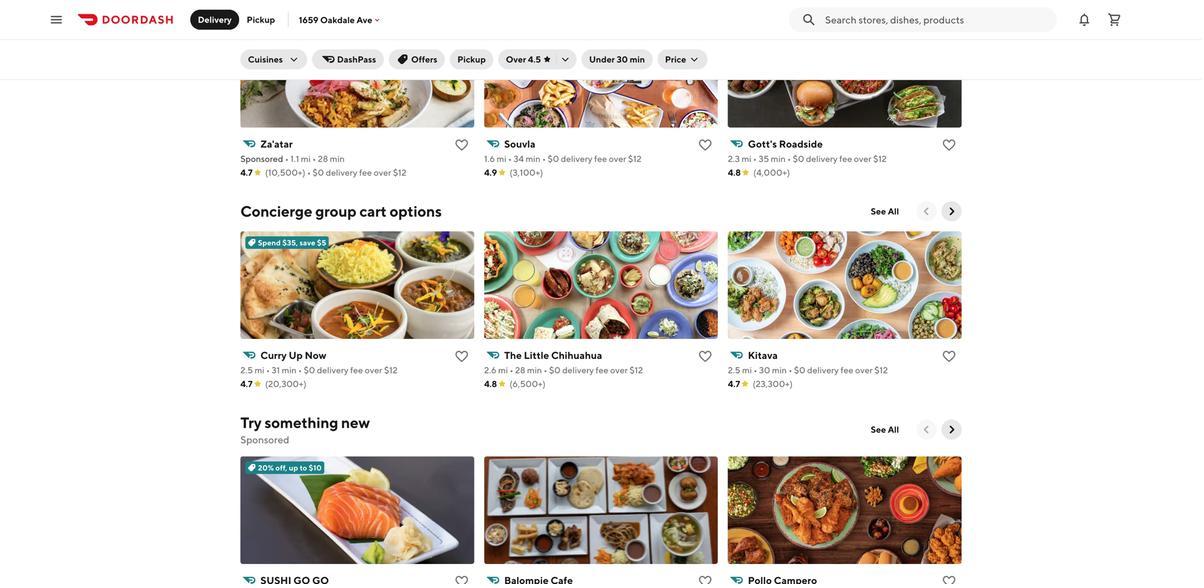 Task type: describe. For each thing, give the bounding box(es) containing it.
delivery for the little chihuahua
[[562, 365, 594, 376]]

see all link for 20% off, up to $10
[[864, 420, 907, 440]]

mi for gott's roadside
[[742, 154, 752, 164]]

2.3
[[728, 154, 740, 164]]

1.1
[[291, 154, 299, 164]]

over for gott's roadside
[[854, 154, 872, 164]]

1 sponsored from the top
[[240, 154, 283, 164]]

(4,000+)
[[754, 168, 790, 178]]

try something new sponsored
[[240, 414, 370, 446]]

$​0 for gott's roadside
[[793, 154, 804, 164]]

• left 1.1
[[285, 154, 289, 164]]

• down the little chihuahua
[[544, 365, 548, 376]]

• up the (3,100+)
[[542, 154, 546, 164]]

Store search: begin typing to search for stores available on DoorDash text field
[[825, 13, 1050, 27]]

• down gott's roadside
[[788, 154, 791, 164]]

4.8 for the little chihuahua
[[484, 379, 497, 390]]

click to add this store to your saved list image for souvla
[[698, 138, 713, 153]]

• down kitava
[[754, 365, 758, 376]]

1659 oakdale ave button
[[299, 15, 382, 25]]

35
[[759, 154, 769, 164]]

to for $10
[[300, 464, 307, 473]]

pickup for pickup button to the top
[[247, 14, 275, 25]]

see all for 20% off, up to $10
[[871, 425, 899, 435]]

0 items, open order cart image
[[1107, 12, 1122, 27]]

click to add this store to your saved list image for curry up now
[[454, 349, 469, 364]]

under 30 min
[[589, 54, 645, 65]]

something
[[265, 414, 338, 432]]

1.6
[[484, 154, 495, 164]]

2.5 mi • 31 min • $​0 delivery fee over $12
[[240, 365, 398, 376]]

see for 20% off, up to $10
[[871, 425, 886, 435]]

all for spend $35, save $5
[[888, 206, 899, 217]]

concierge group cart options link
[[240, 202, 442, 222]]

see all for spend $35, save $5
[[871, 206, 899, 217]]

cuisines button
[[240, 49, 307, 70]]

• left 31
[[266, 365, 270, 376]]

2.5 mi • 30 min • $​0 delivery fee over $12
[[728, 365, 888, 376]]

$12 for gott's roadside
[[873, 154, 887, 164]]

31
[[272, 365, 280, 376]]

click to add this store to your saved list image for gott's roadside
[[942, 138, 957, 153]]

• left $0
[[307, 168, 311, 178]]

$35,
[[282, 239, 298, 247]]

little
[[524, 350, 549, 362]]

offers button
[[389, 49, 445, 70]]

delivery for kitava
[[807, 365, 839, 376]]

off, for 20% off, up to $10
[[276, 464, 287, 473]]

$​0 for curry up now
[[304, 365, 315, 376]]

4.7 for curry up now
[[240, 379, 253, 390]]

cuisines
[[248, 54, 283, 65]]

next button of carousel image for spend $35, save $5
[[946, 205, 958, 218]]

$0
[[313, 168, 324, 178]]

min inside under 30 min 'button'
[[630, 54, 645, 65]]

min for souvla
[[526, 154, 541, 164]]

2.6
[[484, 365, 497, 376]]

try
[[240, 414, 262, 432]]

(20,300+)
[[265, 379, 307, 390]]

2.6 mi • 28 min • $​0 delivery fee over $12
[[484, 365, 643, 376]]

20% for 20% off, up to $10
[[258, 464, 274, 473]]

to for $5
[[300, 27, 307, 36]]

min for curry up now
[[282, 365, 297, 376]]

4.7 left (10,500+)
[[240, 168, 253, 178]]

souvla
[[504, 138, 536, 150]]

now
[[305, 350, 327, 362]]

delivery for curry up now
[[317, 365, 349, 376]]

fee for gott's roadside
[[840, 154, 852, 164]]

over
[[506, 54, 526, 65]]

concierge
[[240, 203, 312, 220]]

roadside
[[779, 138, 823, 150]]

(3,100+)
[[510, 168, 543, 178]]

over for souvla
[[609, 154, 626, 164]]

off, for 20% off, up to $5
[[276, 27, 287, 36]]

$12 for souvla
[[628, 154, 642, 164]]

4.8 for gott's roadside
[[728, 168, 741, 178]]

up
[[289, 350, 303, 362]]

4.5
[[528, 54, 541, 65]]

$10
[[309, 464, 322, 473]]

mi for curry up now
[[255, 365, 264, 376]]

34
[[514, 154, 524, 164]]

• up (23,300+)
[[789, 365, 793, 376]]

price
[[665, 54, 686, 65]]

fee for the little chihuahua
[[596, 365, 609, 376]]

• down up
[[298, 365, 302, 376]]

pickup for the right pickup button
[[458, 54, 486, 65]]

mi for the little chihuahua
[[498, 365, 508, 376]]

0 vertical spatial pickup button
[[239, 10, 283, 30]]

mi for kitava
[[742, 365, 752, 376]]

delivery for souvla
[[561, 154, 593, 164]]

kitava
[[748, 350, 778, 362]]

fee for curry up now
[[350, 365, 363, 376]]

over for the little chihuahua
[[610, 365, 628, 376]]

concierge group cart options
[[240, 203, 442, 220]]

gott's
[[748, 138, 777, 150]]

up for $5
[[289, 27, 298, 36]]

• left 34
[[508, 154, 512, 164]]

1 vertical spatial $5
[[317, 239, 326, 247]]

1659
[[299, 15, 319, 25]]

30 inside 'button'
[[617, 54, 628, 65]]

click to add this store to your saved list image for za'atar
[[454, 138, 469, 153]]

all for 20% off, up to $10
[[888, 425, 899, 435]]

curry
[[261, 350, 287, 362]]



Task type: locate. For each thing, give the bounding box(es) containing it.
min up (23,300+)
[[772, 365, 787, 376]]

za'atar
[[261, 138, 293, 150]]

2 up from the top
[[289, 464, 298, 473]]

pickup button up the 'cuisines'
[[239, 10, 283, 30]]

2 previous button of carousel image from the top
[[921, 424, 933, 437]]

0 horizontal spatial 4.8
[[484, 379, 497, 390]]

min for the little chihuahua
[[527, 365, 542, 376]]

the
[[504, 350, 522, 362]]

under
[[589, 54, 615, 65]]

(6,500+)
[[510, 379, 546, 390]]

click to add this store to your saved list image
[[454, 138, 469, 153], [698, 138, 713, 153], [942, 138, 957, 153], [454, 349, 469, 364], [698, 349, 713, 364], [454, 575, 469, 585]]

see all
[[871, 206, 899, 217], [871, 425, 899, 435]]

$​0
[[548, 154, 559, 164], [793, 154, 804, 164], [304, 365, 315, 376], [549, 365, 561, 376], [794, 365, 806, 376]]

mi right 1.6
[[497, 154, 507, 164]]

1 vertical spatial 20%
[[258, 464, 274, 473]]

2.5 for kitava
[[728, 365, 741, 376]]

1 vertical spatial next button of carousel image
[[946, 424, 958, 437]]

open menu image
[[49, 12, 64, 27]]

1 horizontal spatial pickup
[[458, 54, 486, 65]]

2 20% from the top
[[258, 464, 274, 473]]

4.8 down 2.6
[[484, 379, 497, 390]]

mi right 2.6
[[498, 365, 508, 376]]

sponsored down za'atar
[[240, 154, 283, 164]]

1 previous button of carousel image from the top
[[921, 205, 933, 218]]

sponsored
[[240, 154, 283, 164], [240, 434, 289, 446]]

(23,300+)
[[753, 379, 793, 390]]

up
[[289, 27, 298, 36], [289, 464, 298, 473]]

off,
[[276, 27, 287, 36], [276, 464, 287, 473]]

4.8
[[728, 168, 741, 178], [484, 379, 497, 390]]

1 see all from the top
[[871, 206, 899, 217]]

offers
[[411, 54, 438, 65]]

spend $35, save $5
[[258, 239, 326, 247]]

mi for souvla
[[497, 154, 507, 164]]

1 to from the top
[[300, 27, 307, 36]]

pickup up 20% off, up to $5
[[247, 14, 275, 25]]

up left $10
[[289, 464, 298, 473]]

0 vertical spatial off,
[[276, 27, 287, 36]]

28
[[318, 154, 328, 164], [515, 365, 526, 376]]

1 horizontal spatial 2.5
[[728, 365, 741, 376]]

0 horizontal spatial pickup
[[247, 14, 275, 25]]

1 horizontal spatial 30
[[759, 365, 771, 376]]

1 vertical spatial previous button of carousel image
[[921, 424, 933, 437]]

group
[[315, 203, 357, 220]]

pickup button
[[239, 10, 283, 30], [450, 49, 493, 70]]

$12 for curry up now
[[384, 365, 398, 376]]

min right 34
[[526, 154, 541, 164]]

1 up from the top
[[289, 27, 298, 36]]

$5 right save
[[317, 239, 326, 247]]

4.9
[[484, 168, 497, 178]]

2.3 mi • 35 min • $​0 delivery fee over $12
[[728, 154, 887, 164]]

1 vertical spatial pickup button
[[450, 49, 493, 70]]

$5
[[309, 27, 318, 36], [317, 239, 326, 247]]

sponsored inside try something new sponsored
[[240, 434, 289, 446]]

pickup left over
[[458, 54, 486, 65]]

1.6 mi • 34 min • $​0 delivery fee over $12
[[484, 154, 642, 164]]

2 off, from the top
[[276, 464, 287, 473]]

• down the the
[[510, 365, 514, 376]]

1 vertical spatial to
[[300, 464, 307, 473]]

4.7 for kitava
[[728, 379, 740, 390]]

mi left 31
[[255, 365, 264, 376]]

click to add this store to your saved list image for the little chihuahua
[[698, 349, 713, 364]]

1 horizontal spatial pickup button
[[450, 49, 493, 70]]

0 vertical spatial up
[[289, 27, 298, 36]]

2 sponsored from the top
[[240, 434, 289, 446]]

1 vertical spatial see all link
[[864, 420, 907, 440]]

2.5 for curry up now
[[240, 365, 253, 376]]

1 vertical spatial see all
[[871, 425, 899, 435]]

$12 for kitava
[[875, 365, 888, 376]]

mi down kitava
[[742, 365, 752, 376]]

(10,500+)
[[265, 168, 305, 178]]

4.7
[[240, 168, 253, 178], [240, 379, 253, 390], [728, 379, 740, 390]]

0 vertical spatial pickup
[[247, 14, 275, 25]]

see
[[871, 206, 886, 217], [871, 425, 886, 435]]

oakdale
[[320, 15, 355, 25]]

0 vertical spatial all
[[888, 206, 899, 217]]

20%
[[258, 27, 274, 36], [258, 464, 274, 473]]

0 vertical spatial to
[[300, 27, 307, 36]]

0 horizontal spatial pickup button
[[239, 10, 283, 30]]

click to add this store to your saved list image for spend $35, save $5
[[942, 349, 957, 364]]

0 vertical spatial see all
[[871, 206, 899, 217]]

gott's roadside
[[748, 138, 823, 150]]

•
[[285, 154, 289, 164], [313, 154, 316, 164], [508, 154, 512, 164], [542, 154, 546, 164], [753, 154, 757, 164], [788, 154, 791, 164], [307, 168, 311, 178], [266, 365, 270, 376], [298, 365, 302, 376], [510, 365, 514, 376], [544, 365, 548, 376], [754, 365, 758, 376], [789, 365, 793, 376]]

30 right under at top
[[617, 54, 628, 65]]

chihuahua
[[551, 350, 602, 362]]

0 horizontal spatial 2.5
[[240, 365, 253, 376]]

2 see all from the top
[[871, 425, 899, 435]]

fee for kitava
[[841, 365, 854, 376]]

see all link for spend $35, save $5
[[864, 202, 907, 222]]

0 horizontal spatial 30
[[617, 54, 628, 65]]

4.8 down 2.3
[[728, 168, 741, 178]]

mi
[[301, 154, 311, 164], [497, 154, 507, 164], [742, 154, 752, 164], [255, 365, 264, 376], [498, 365, 508, 376], [742, 365, 752, 376]]

0 horizontal spatial 28
[[318, 154, 328, 164]]

pickup
[[247, 14, 275, 25], [458, 54, 486, 65]]

20% down the try
[[258, 464, 274, 473]]

see all link
[[864, 202, 907, 222], [864, 420, 907, 440]]

1 see all link from the top
[[864, 202, 907, 222]]

over
[[609, 154, 626, 164], [854, 154, 872, 164], [374, 168, 391, 178], [365, 365, 382, 376], [610, 365, 628, 376], [855, 365, 873, 376]]

20% for 20% off, up to $5
[[258, 27, 274, 36]]

1 vertical spatial up
[[289, 464, 298, 473]]

$​0 for souvla
[[548, 154, 559, 164]]

1 vertical spatial 4.8
[[484, 379, 497, 390]]

min down little
[[527, 365, 542, 376]]

$12
[[628, 154, 642, 164], [873, 154, 887, 164], [393, 168, 407, 178], [384, 365, 398, 376], [630, 365, 643, 376], [875, 365, 888, 376]]

$​0 for kitava
[[794, 365, 806, 376]]

min for gott's roadside
[[771, 154, 786, 164]]

1 next button of carousel image from the top
[[946, 205, 958, 218]]

save
[[300, 239, 316, 247]]

0 vertical spatial previous button of carousel image
[[921, 205, 933, 218]]

options
[[390, 203, 442, 220]]

mi right 2.3
[[742, 154, 752, 164]]

over for kitava
[[855, 365, 873, 376]]

min right under at top
[[630, 54, 645, 65]]

1 vertical spatial pickup
[[458, 54, 486, 65]]

0 vertical spatial see
[[871, 206, 886, 217]]

spend
[[258, 239, 281, 247]]

0 vertical spatial $5
[[309, 27, 318, 36]]

20% up the 'cuisines'
[[258, 27, 274, 36]]

4.7 up the try
[[240, 379, 253, 390]]

up for $10
[[289, 464, 298, 473]]

min for kitava
[[772, 365, 787, 376]]

price button
[[658, 49, 708, 70]]

next button of carousel image
[[946, 205, 958, 218], [946, 424, 958, 437]]

delivery
[[561, 154, 593, 164], [806, 154, 838, 164], [326, 168, 357, 178], [317, 365, 349, 376], [562, 365, 594, 376], [807, 365, 839, 376]]

1 vertical spatial 28
[[515, 365, 526, 376]]

1 horizontal spatial 28
[[515, 365, 526, 376]]

20% off, up to $5
[[258, 27, 318, 36]]

ave
[[357, 15, 372, 25]]

up up cuisines button
[[289, 27, 298, 36]]

notification bell image
[[1077, 12, 1092, 27]]

0 vertical spatial sponsored
[[240, 154, 283, 164]]

dashpass button
[[312, 49, 384, 70]]

under 30 min button
[[582, 49, 653, 70]]

$5 down 1659
[[309, 27, 318, 36]]

new
[[341, 414, 370, 432]]

2 see from the top
[[871, 425, 886, 435]]

to left $10
[[300, 464, 307, 473]]

2.5
[[240, 365, 253, 376], [728, 365, 741, 376]]

over for curry up now
[[365, 365, 382, 376]]

1 vertical spatial all
[[888, 425, 899, 435]]

min
[[630, 54, 645, 65], [330, 154, 345, 164], [526, 154, 541, 164], [771, 154, 786, 164], [282, 365, 297, 376], [527, 365, 542, 376], [772, 365, 787, 376]]

1659 oakdale ave
[[299, 15, 372, 25]]

• left 35
[[753, 154, 757, 164]]

curry up now
[[261, 350, 327, 362]]

0 vertical spatial 30
[[617, 54, 628, 65]]

0 vertical spatial next button of carousel image
[[946, 205, 958, 218]]

min up • $0 delivery fee over $12
[[330, 154, 345, 164]]

previous button of carousel image
[[921, 205, 933, 218], [921, 424, 933, 437]]

mi right 1.1
[[301, 154, 311, 164]]

30
[[617, 54, 628, 65], [759, 365, 771, 376]]

sponsored down the try
[[240, 434, 289, 446]]

$​0 for the little chihuahua
[[549, 365, 561, 376]]

over 4.5
[[506, 54, 541, 65]]

4.7 left (23,300+)
[[728, 379, 740, 390]]

28 up $0
[[318, 154, 328, 164]]

1 vertical spatial sponsored
[[240, 434, 289, 446]]

previous button of carousel image for spend $35, save $5
[[921, 205, 933, 218]]

1 2.5 from the left
[[240, 365, 253, 376]]

fee for souvla
[[594, 154, 607, 164]]

sponsored • 1.1 mi • 28 min
[[240, 154, 345, 164]]

dashpass
[[337, 54, 376, 65]]

off, left $10
[[276, 464, 287, 473]]

• up $0
[[313, 154, 316, 164]]

next button of carousel image for 20% off, up to $10
[[946, 424, 958, 437]]

to
[[300, 27, 307, 36], [300, 464, 307, 473]]

cart
[[360, 203, 387, 220]]

min right 35
[[771, 154, 786, 164]]

1 20% from the top
[[258, 27, 274, 36]]

off, up cuisines button
[[276, 27, 287, 36]]

min right 31
[[282, 365, 297, 376]]

delivery
[[198, 14, 232, 25]]

1 vertical spatial 30
[[759, 365, 771, 376]]

1 all from the top
[[888, 206, 899, 217]]

1 off, from the top
[[276, 27, 287, 36]]

fee
[[594, 154, 607, 164], [840, 154, 852, 164], [359, 168, 372, 178], [350, 365, 363, 376], [596, 365, 609, 376], [841, 365, 854, 376]]

2 next button of carousel image from the top
[[946, 424, 958, 437]]

see for spend $35, save $5
[[871, 206, 886, 217]]

2 2.5 from the left
[[728, 365, 741, 376]]

delivery for gott's roadside
[[806, 154, 838, 164]]

2 to from the top
[[300, 464, 307, 473]]

1 vertical spatial see
[[871, 425, 886, 435]]

28 up "(6,500+)" at the bottom left
[[515, 365, 526, 376]]

click to add this store to your saved list image for 20% off, up to $10
[[942, 575, 957, 585]]

the little chihuahua
[[504, 350, 602, 362]]

over 4.5 button
[[498, 49, 577, 70]]

0 vertical spatial 4.8
[[728, 168, 741, 178]]

2 see all link from the top
[[864, 420, 907, 440]]

20% off, up to $10
[[258, 464, 322, 473]]

pickup button left over
[[450, 49, 493, 70]]

delivery button
[[190, 10, 239, 30]]

2 all from the top
[[888, 425, 899, 435]]

previous button of carousel image for 20% off, up to $10
[[921, 424, 933, 437]]

$12 for the little chihuahua
[[630, 365, 643, 376]]

1 horizontal spatial 4.8
[[728, 168, 741, 178]]

to down 1659
[[300, 27, 307, 36]]

0 vertical spatial 28
[[318, 154, 328, 164]]

click to add this store to your saved list image
[[942, 349, 957, 364], [698, 575, 713, 585], [942, 575, 957, 585]]

30 down kitava
[[759, 365, 771, 376]]

0 vertical spatial 20%
[[258, 27, 274, 36]]

1 see from the top
[[871, 206, 886, 217]]

all
[[888, 206, 899, 217], [888, 425, 899, 435]]

• $0 delivery fee over $12
[[305, 168, 407, 178]]

1 vertical spatial off,
[[276, 464, 287, 473]]

0 vertical spatial see all link
[[864, 202, 907, 222]]



Task type: vqa. For each thing, say whether or not it's contained in the screenshot.
the 1659 Oakdale Ave popup button
yes



